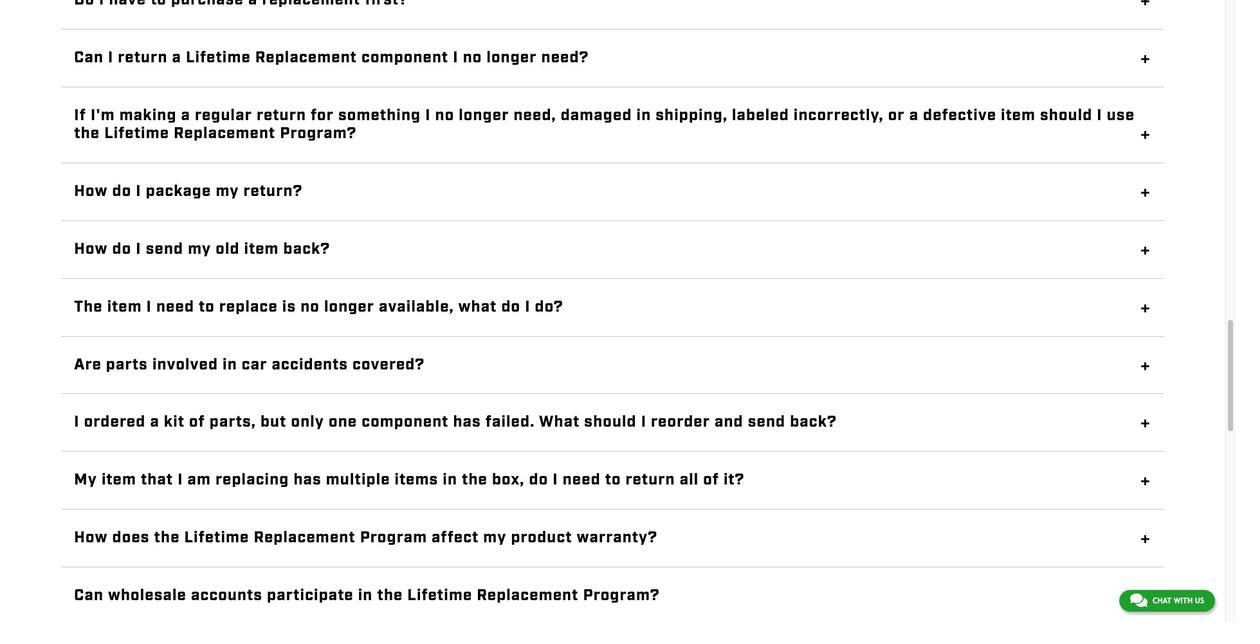 Task type: describe. For each thing, give the bounding box(es) containing it.
do?
[[535, 297, 563, 318]]

0 vertical spatial send
[[146, 239, 184, 260]]

0 horizontal spatial to
[[199, 297, 215, 318]]

chat with us
[[1153, 597, 1204, 606]]

chat
[[1153, 597, 1171, 606]]

accounts
[[191, 586, 263, 606]]

damaged
[[561, 105, 632, 126]]

what
[[458, 297, 497, 318]]

is
[[282, 297, 296, 318]]

chat with us link
[[1119, 590, 1215, 612]]

longer inside if i'm making a regular return for something i no longer need, damaged in shipping, labeled incorrectly, or a defective item should i use the lifetime replacement program?
[[459, 105, 509, 126]]

0 vertical spatial return
[[118, 48, 168, 68]]

my
[[74, 470, 97, 491]]

one
[[329, 413, 357, 433]]

can wholesale accounts participate in the lifetime replacement program?
[[74, 586, 660, 606]]

2 horizontal spatial return
[[626, 470, 675, 491]]

my for old
[[188, 239, 211, 260]]

my item that i am replacing has multiple items in the box, do i need to return all of it?
[[74, 470, 745, 491]]

0 vertical spatial has
[[453, 413, 481, 433]]

item right the
[[107, 297, 142, 318]]

us
[[1195, 597, 1204, 606]]

in inside if i'm making a regular return for something i no longer need, damaged in shipping, labeled incorrectly, or a defective item should i use the lifetime replacement program?
[[636, 105, 651, 126]]

labeled
[[732, 105, 789, 126]]

what
[[539, 413, 580, 433]]

old
[[216, 239, 240, 260]]

1 vertical spatial should
[[584, 413, 637, 433]]

1 component from the top
[[362, 48, 449, 68]]

0 horizontal spatial need
[[156, 297, 194, 318]]

can i return a lifetime replacement component i no longer need?
[[74, 48, 589, 68]]

parts,
[[210, 413, 256, 433]]

0 vertical spatial longer
[[487, 48, 537, 68]]

item right my
[[102, 470, 136, 491]]

shipping,
[[656, 105, 728, 126]]

available,
[[379, 297, 454, 318]]

am
[[188, 470, 211, 491]]

defective
[[923, 105, 996, 126]]

program? inside if i'm making a regular return for something i no longer need, damaged in shipping, labeled incorrectly, or a defective item should i use the lifetime replacement program?
[[280, 124, 357, 144]]

kit
[[164, 413, 185, 433]]

accidents
[[272, 355, 348, 375]]

no inside if i'm making a regular return for something i no longer need, damaged in shipping, labeled incorrectly, or a defective item should i use the lifetime replacement program?
[[435, 105, 454, 126]]

failed.
[[486, 413, 535, 433]]

lifetime up regular on the left of the page
[[186, 48, 251, 68]]

are
[[74, 355, 102, 375]]

package
[[146, 182, 211, 202]]

0 horizontal spatial back?
[[283, 239, 330, 260]]

regular
[[195, 105, 252, 126]]

use
[[1107, 105, 1135, 126]]

comments image
[[1130, 593, 1147, 609]]

how for how do i send my old item back?
[[74, 239, 108, 260]]

if i'm making a regular return for something i no longer need, damaged in shipping, labeled incorrectly, or a defective item should i use the lifetime replacement program?
[[74, 105, 1135, 144]]

reorder
[[651, 413, 710, 433]]

replace
[[219, 297, 278, 318]]

0 vertical spatial of
[[189, 413, 205, 433]]

2 component from the top
[[362, 413, 449, 433]]

participate
[[267, 586, 354, 606]]

affect
[[432, 528, 479, 549]]

lifetime up accounts
[[184, 528, 249, 549]]

2 horizontal spatial my
[[483, 528, 507, 549]]

should inside if i'm making a regular return for something i no longer need, damaged in shipping, labeled incorrectly, or a defective item should i use the lifetime replacement program?
[[1040, 105, 1092, 126]]

but
[[260, 413, 287, 433]]

the
[[74, 297, 103, 318]]

i'm
[[91, 105, 115, 126]]

warranty?
[[577, 528, 658, 549]]

multiple
[[326, 470, 390, 491]]



Task type: locate. For each thing, give the bounding box(es) containing it.
should left use
[[1040, 105, 1092, 126]]

send down the package
[[146, 239, 184, 260]]

1 horizontal spatial of
[[703, 470, 719, 491]]

1 vertical spatial send
[[748, 413, 786, 433]]

3 how from the top
[[74, 528, 108, 549]]

product
[[511, 528, 572, 549]]

2 vertical spatial no
[[301, 297, 320, 318]]

the item i need to replace is no longer available, what do i do?
[[74, 297, 563, 318]]

that
[[141, 470, 173, 491]]

need down what
[[563, 470, 601, 491]]

should
[[1040, 105, 1092, 126], [584, 413, 637, 433]]

my left old
[[188, 239, 211, 260]]

in left car
[[223, 355, 237, 375]]

how for how does the lifetime replacement program affect my product warranty?
[[74, 528, 108, 549]]

the right does
[[154, 528, 180, 549]]

something
[[338, 105, 421, 126]]

0 vertical spatial component
[[362, 48, 449, 68]]

0 vertical spatial should
[[1040, 105, 1092, 126]]

lifetime right if
[[104, 124, 169, 144]]

1 horizontal spatial program?
[[583, 586, 660, 606]]

in right the damaged
[[636, 105, 651, 126]]

1 vertical spatial no
[[435, 105, 454, 126]]

can
[[74, 48, 104, 68], [74, 586, 104, 606]]

1 horizontal spatial back?
[[790, 413, 837, 433]]

has
[[453, 413, 481, 433], [294, 470, 322, 491]]

need,
[[514, 105, 556, 126]]

item
[[1001, 105, 1036, 126], [244, 239, 279, 260], [107, 297, 142, 318], [102, 470, 136, 491]]

box,
[[492, 470, 525, 491]]

1 vertical spatial return
[[257, 105, 306, 126]]

my right affect
[[483, 528, 507, 549]]

1 vertical spatial can
[[74, 586, 104, 606]]

of
[[189, 413, 205, 433], [703, 470, 719, 491]]

send right and
[[748, 413, 786, 433]]

should right what
[[584, 413, 637, 433]]

how do i send my old item back?
[[74, 239, 330, 260]]

can left wholesale
[[74, 586, 104, 606]]

0 horizontal spatial of
[[189, 413, 205, 433]]

2 how from the top
[[74, 239, 108, 260]]

0 vertical spatial back?
[[283, 239, 330, 260]]

has left failed.
[[453, 413, 481, 433]]

1 vertical spatial back?
[[790, 413, 837, 433]]

of right kit
[[189, 413, 205, 433]]

1 horizontal spatial should
[[1040, 105, 1092, 126]]

lifetime inside if i'm making a regular return for something i no longer need, damaged in shipping, labeled incorrectly, or a defective item should i use the lifetime replacement program?
[[104, 124, 169, 144]]

to up warranty?
[[605, 470, 621, 491]]

need
[[156, 297, 194, 318], [563, 470, 601, 491]]

0 horizontal spatial return
[[118, 48, 168, 68]]

1 how from the top
[[74, 182, 108, 202]]

how for how do i package my return?
[[74, 182, 108, 202]]

making
[[119, 105, 177, 126]]

0 vertical spatial my
[[216, 182, 239, 202]]

parts
[[106, 355, 148, 375]]

only
[[291, 413, 324, 433]]

return inside if i'm making a regular return for something i no longer need, damaged in shipping, labeled incorrectly, or a defective item should i use the lifetime replacement program?
[[257, 105, 306, 126]]

can for can wholesale accounts participate in the lifetime replacement program?
[[74, 586, 104, 606]]

0 horizontal spatial has
[[294, 470, 322, 491]]

in right items
[[443, 470, 457, 491]]

car
[[242, 355, 267, 375]]

2 vertical spatial how
[[74, 528, 108, 549]]

of right all
[[703, 470, 719, 491]]

are parts involved in car accidents covered?
[[74, 355, 425, 375]]

or
[[888, 105, 905, 126]]

my left return?
[[216, 182, 239, 202]]

incorrectly,
[[794, 105, 884, 126]]

1 vertical spatial program?
[[583, 586, 660, 606]]

how
[[74, 182, 108, 202], [74, 239, 108, 260], [74, 528, 108, 549]]

component up my item that i am replacing has multiple items in the box, do i need to return all of it?
[[362, 413, 449, 433]]

back?
[[283, 239, 330, 260], [790, 413, 837, 433]]

0 vertical spatial how
[[74, 182, 108, 202]]

return left for
[[257, 105, 306, 126]]

send
[[146, 239, 184, 260], [748, 413, 786, 433]]

replacement
[[255, 48, 357, 68], [174, 124, 276, 144], [254, 528, 356, 549], [477, 586, 579, 606]]

1 vertical spatial longer
[[459, 105, 509, 126]]

0 horizontal spatial my
[[188, 239, 211, 260]]

1 horizontal spatial my
[[216, 182, 239, 202]]

replacement inside if i'm making a regular return for something i no longer need, damaged in shipping, labeled incorrectly, or a defective item should i use the lifetime replacement program?
[[174, 124, 276, 144]]

return left all
[[626, 470, 675, 491]]

1 vertical spatial of
[[703, 470, 719, 491]]

0 horizontal spatial should
[[584, 413, 637, 433]]

a
[[172, 48, 181, 68], [181, 105, 190, 126], [909, 105, 919, 126], [150, 413, 159, 433]]

replacing
[[216, 470, 289, 491]]

1 horizontal spatial send
[[748, 413, 786, 433]]

longer right is
[[324, 297, 374, 318]]

to
[[199, 297, 215, 318], [605, 470, 621, 491]]

the
[[74, 124, 100, 144], [462, 470, 488, 491], [154, 528, 180, 549], [377, 586, 403, 606]]

i
[[108, 48, 113, 68], [453, 48, 458, 68], [425, 105, 431, 126], [1097, 105, 1102, 126], [136, 182, 141, 202], [136, 239, 141, 260], [146, 297, 152, 318], [525, 297, 530, 318], [74, 413, 80, 433], [641, 413, 647, 433], [178, 470, 183, 491], [553, 470, 558, 491]]

0 vertical spatial to
[[199, 297, 215, 318]]

my
[[216, 182, 239, 202], [188, 239, 211, 260], [483, 528, 507, 549]]

2 vertical spatial my
[[483, 528, 507, 549]]

1 vertical spatial my
[[188, 239, 211, 260]]

for
[[311, 105, 334, 126]]

how do i package my return?
[[74, 182, 303, 202]]

2 vertical spatial return
[[626, 470, 675, 491]]

0 horizontal spatial program?
[[280, 124, 357, 144]]

return?
[[243, 182, 303, 202]]

the inside if i'm making a regular return for something i no longer need, damaged in shipping, labeled incorrectly, or a defective item should i use the lifetime replacement program?
[[74, 124, 100, 144]]

1 horizontal spatial return
[[257, 105, 306, 126]]

can up if
[[74, 48, 104, 68]]

component up something
[[362, 48, 449, 68]]

with
[[1174, 597, 1193, 606]]

program?
[[280, 124, 357, 144], [583, 586, 660, 606]]

1 horizontal spatial need
[[563, 470, 601, 491]]

if
[[74, 105, 86, 126]]

1 vertical spatial has
[[294, 470, 322, 491]]

0 vertical spatial can
[[74, 48, 104, 68]]

1 vertical spatial how
[[74, 239, 108, 260]]

program
[[360, 528, 427, 549]]

i ordered a kit of parts, but only one component has failed.  what should i reorder and send back?
[[74, 413, 837, 433]]

ordered
[[84, 413, 146, 433]]

and
[[715, 413, 743, 433]]

lifetime
[[186, 48, 251, 68], [104, 124, 169, 144], [184, 528, 249, 549], [407, 586, 472, 606]]

need up involved at the bottom left of the page
[[156, 297, 194, 318]]

to left the "replace"
[[199, 297, 215, 318]]

return up making
[[118, 48, 168, 68]]

item right old
[[244, 239, 279, 260]]

in right the participate
[[358, 586, 373, 606]]

1 horizontal spatial has
[[453, 413, 481, 433]]

2 horizontal spatial no
[[463, 48, 482, 68]]

item right the defective
[[1001, 105, 1036, 126]]

how does the lifetime replacement program affect my product warranty?
[[74, 528, 658, 549]]

1 vertical spatial need
[[563, 470, 601, 491]]

1 can from the top
[[74, 48, 104, 68]]

wholesale
[[108, 586, 187, 606]]

has left multiple
[[294, 470, 322, 491]]

lifetime down affect
[[407, 586, 472, 606]]

need?
[[541, 48, 589, 68]]

0 horizontal spatial no
[[301, 297, 320, 318]]

can for can i return a lifetime replacement component i no longer need?
[[74, 48, 104, 68]]

items
[[395, 470, 438, 491]]

1 horizontal spatial no
[[435, 105, 454, 126]]

it?
[[724, 470, 745, 491]]

longer left need?
[[487, 48, 537, 68]]

1 vertical spatial component
[[362, 413, 449, 433]]

0 vertical spatial need
[[156, 297, 194, 318]]

return
[[118, 48, 168, 68], [257, 105, 306, 126], [626, 470, 675, 491]]

longer left need,
[[459, 105, 509, 126]]

do
[[112, 182, 131, 202], [112, 239, 131, 260], [501, 297, 521, 318], [529, 470, 548, 491]]

covered?
[[353, 355, 425, 375]]

involved
[[152, 355, 218, 375]]

0 horizontal spatial send
[[146, 239, 184, 260]]

1 horizontal spatial to
[[605, 470, 621, 491]]

all
[[680, 470, 699, 491]]

0 vertical spatial program?
[[280, 124, 357, 144]]

item inside if i'm making a regular return for something i no longer need, damaged in shipping, labeled incorrectly, or a defective item should i use the lifetime replacement program?
[[1001, 105, 1036, 126]]

my for return?
[[216, 182, 239, 202]]

no
[[463, 48, 482, 68], [435, 105, 454, 126], [301, 297, 320, 318]]

the left box,
[[462, 470, 488, 491]]

the left making
[[74, 124, 100, 144]]

1 vertical spatial to
[[605, 470, 621, 491]]

does
[[112, 528, 150, 549]]

the down program
[[377, 586, 403, 606]]

longer
[[487, 48, 537, 68], [459, 105, 509, 126], [324, 297, 374, 318]]

2 can from the top
[[74, 586, 104, 606]]

component
[[362, 48, 449, 68], [362, 413, 449, 433]]

0 vertical spatial no
[[463, 48, 482, 68]]

2 vertical spatial longer
[[324, 297, 374, 318]]

in
[[636, 105, 651, 126], [223, 355, 237, 375], [443, 470, 457, 491], [358, 586, 373, 606]]



Task type: vqa. For each thing, say whether or not it's contained in the screenshot.
item
yes



